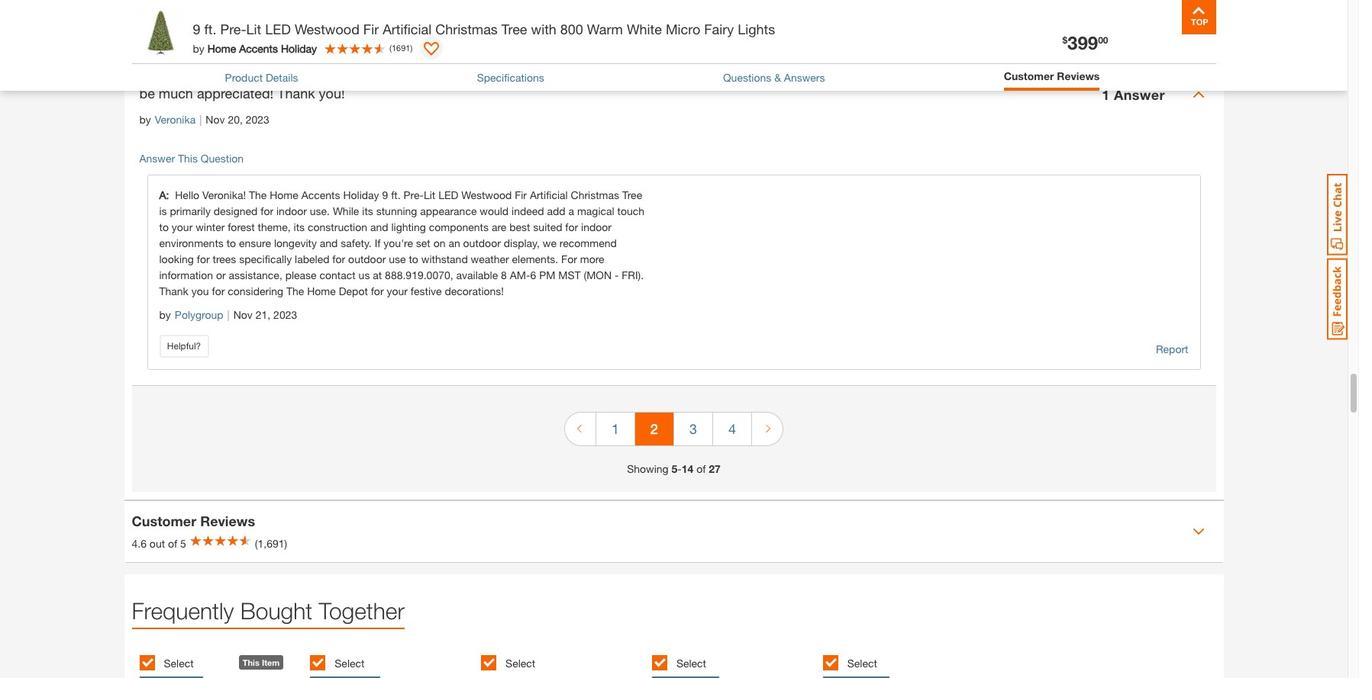 Task type: locate. For each thing, give the bounding box(es) containing it.
1 caret image from the top
[[1192, 89, 1204, 101]]

tree up doing
[[501, 21, 527, 37]]

customer reviews button
[[1004, 68, 1100, 87], [1004, 68, 1100, 84]]

customer reviews up 4.6 out of 5
[[132, 513, 255, 530]]

this item
[[243, 658, 280, 668]]

1 horizontal spatial 2023
[[273, 308, 297, 321]]

0 horizontal spatial and
[[320, 237, 338, 249]]

questions & answers
[[723, 71, 825, 84]]

the up designed
[[249, 188, 267, 201]]

2 report button from the top
[[1156, 341, 1188, 358]]

for
[[261, 204, 273, 217], [565, 220, 578, 233], [197, 253, 210, 266], [332, 253, 345, 266], [212, 285, 225, 298], [371, 285, 384, 298]]

and up if
[[370, 220, 388, 233]]

1 report button from the top
[[1156, 2, 1188, 19]]

0 horizontal spatial accents
[[239, 42, 278, 55]]

pre- inside hello veronika! the home accents holiday 9 ft. pre-lit led westwood fir artificial christmas tree is primarily designed for indoor use. while its stunning appearance would indeed add a magical touch to your winter forest theme, its construction and lighting components are best suited for indoor environments to ensure longevity and safety. if you're set on an outdoor display, we recommend looking for trees specifically labeled for outdoor use to withstand weather elements. for more information or assistance, please contact us at 888.919.0070, available 8 am-6 pm mst (mon - fri). thank you for considering the home depot for your festive decorations!
[[403, 188, 424, 201]]

thank down information
[[159, 285, 188, 298]]

frequently bought together
[[132, 598, 405, 624]]

0 vertical spatial nov
[[206, 113, 225, 126]]

| right polygroup
[[227, 308, 230, 321]]

1 vertical spatial 2023
[[273, 308, 297, 321]]

1 horizontal spatial ft.
[[391, 188, 401, 201]]

0 vertical spatial report
[[1156, 4, 1188, 17]]

0 horizontal spatial christmas
[[435, 21, 498, 37]]

artificial up )
[[383, 21, 431, 37]]

1 horizontal spatial lit
[[424, 188, 435, 201]]

led
[[265, 21, 291, 37], [438, 188, 458, 201]]

9 up stunning
[[382, 188, 388, 201]]

forest left +
[[589, 64, 624, 81]]

holiday up while
[[343, 188, 379, 201]]

navigation
[[564, 401, 783, 461]]

holiday up tree
[[281, 42, 317, 55]]

select up the 26 in red velvet christmas tree collar 'image'
[[676, 657, 706, 670]]

product details button
[[225, 69, 298, 85], [225, 69, 298, 85]]

outdoor up weather
[[463, 237, 501, 249]]

0 vertical spatial by
[[193, 42, 204, 55]]

0 horizontal spatial lit
[[246, 21, 261, 37]]

1 vertical spatial -
[[677, 463, 682, 475]]

1 vertical spatial ft.
[[391, 188, 401, 201]]

0 vertical spatial pre-
[[220, 21, 246, 37]]

1 horizontal spatial tree
[[622, 188, 642, 201]]

caret image
[[1192, 89, 1204, 101], [1192, 526, 1204, 538]]

artificial
[[383, 21, 431, 37], [530, 188, 568, 201]]

0 horizontal spatial 2023
[[246, 113, 269, 126]]

indoor up theme,
[[276, 204, 307, 217]]

select up the 200-piece metal ornament hooks image in the bottom of the page
[[506, 657, 535, 670]]

1 vertical spatial 9
[[382, 188, 388, 201]]

for down or
[[212, 285, 225, 298]]

holiday
[[281, 42, 317, 55], [343, 188, 379, 201]]

of left 27
[[696, 463, 706, 475]]

would right help
[[894, 64, 931, 81]]

3 select from the left
[[506, 657, 535, 670]]

to right use
[[409, 253, 418, 266]]

by left veronika at the top left of page
[[139, 113, 151, 126]]

select inside 2 / 5 group
[[335, 657, 365, 670]]

to inside 'hi. wondering if this tree can be placed outside? we're doing a winter forest + want to line our yard with trees. any help would be much appreciated! thank you!'
[[674, 64, 686, 81]]

0 horizontal spatial answer
[[139, 152, 175, 165]]

select inside 5 / 5 group
[[847, 657, 877, 670]]

helpful? for 2nd helpful? button
[[167, 340, 201, 352]]

2 helpful? button from the top
[[159, 335, 209, 358]]

0 vertical spatial and
[[370, 220, 388, 233]]

0 vertical spatial lit
[[246, 21, 261, 37]]

answers
[[784, 71, 825, 84]]

$
[[1062, 34, 1067, 46]]

line
[[690, 64, 711, 81]]

accents up if
[[239, 42, 278, 55]]

if
[[375, 237, 381, 249]]

tree inside hello veronika! the home accents holiday 9 ft. pre-lit led westwood fir artificial christmas tree is primarily designed for indoor use. while its stunning appearance would indeed add a magical touch to your winter forest theme, its construction and lighting components are best suited for indoor environments to ensure longevity and safety. if you're set on an outdoor display, we recommend looking for trees specifically labeled for outdoor use to withstand weather elements. for more information or assistance, please contact us at 888.919.0070, available 8 am-6 pm mst (mon - fri). thank you for considering the home depot for your festive decorations!
[[622, 188, 642, 201]]

(1,691)
[[255, 538, 287, 551]]

ft. up stunning
[[391, 188, 401, 201]]

your
[[172, 220, 193, 233], [387, 285, 408, 298]]

answer this question
[[139, 152, 244, 165]]

select inside 4 / 5 group
[[676, 657, 706, 670]]

this left question
[[178, 152, 198, 165]]

0 vertical spatial winter
[[548, 64, 586, 81]]

1 horizontal spatial |
[[227, 308, 230, 321]]

reviews down 399
[[1057, 69, 1100, 82]]

reviews
[[1057, 69, 1100, 82], [200, 513, 255, 530]]

display,
[[504, 237, 540, 249]]

0 vertical spatial tree
[[501, 21, 527, 37]]

9 right product image
[[193, 21, 200, 37]]

2 / 5 group
[[310, 647, 473, 679]]

1 vertical spatial led
[[438, 188, 458, 201]]

0 vertical spatial christmas
[[435, 21, 498, 37]]

christmas up magical
[[571, 188, 619, 201]]

1 helpful? button from the top
[[159, 0, 209, 19]]

4
[[728, 421, 736, 437]]

components
[[429, 220, 489, 233]]

0 horizontal spatial customer reviews
[[132, 513, 255, 530]]

0 vertical spatial -
[[615, 269, 619, 282]]

this inside questions element
[[178, 152, 198, 165]]

details
[[266, 71, 298, 84]]

1 helpful? from the top
[[167, 1, 201, 13]]

led up appearance
[[438, 188, 458, 201]]

1 inside questions element
[[1102, 86, 1110, 103]]

to up trees
[[227, 237, 236, 249]]

1 vertical spatial customer
[[132, 513, 196, 530]]

1 vertical spatial holiday
[[343, 188, 379, 201]]

be down the q:
[[139, 85, 155, 101]]

0 vertical spatial accents
[[239, 42, 278, 55]]

to left line
[[674, 64, 686, 81]]

winter down 800
[[548, 64, 586, 81]]

200-piece metal ornament hooks image
[[481, 677, 628, 679]]

1 select from the left
[[164, 657, 194, 670]]

by left polygroup
[[159, 308, 171, 321]]

select up ez roller christmas tree storage bag with wheels for trees up to 9 ft. tall 'image'
[[335, 657, 365, 670]]

- right showing
[[677, 463, 682, 475]]

1 horizontal spatial fir
[[515, 188, 527, 201]]

winter
[[548, 64, 586, 81], [196, 220, 225, 233]]

this
[[178, 152, 198, 165], [243, 658, 259, 668]]

2 helpful? from the top
[[167, 340, 201, 352]]

home up theme,
[[270, 188, 298, 201]]

1 horizontal spatial of
[[696, 463, 706, 475]]

0 horizontal spatial -
[[615, 269, 619, 282]]

thank inside hello veronika! the home accents holiday 9 ft. pre-lit led westwood fir artificial christmas tree is primarily designed for indoor use. while its stunning appearance would indeed add a magical touch to your winter forest theme, its construction and lighting components are best suited for indoor environments to ensure longevity and safety. if you're set on an outdoor display, we recommend looking for trees specifically labeled for outdoor use to withstand weather elements. for more information or assistance, please contact us at 888.919.0070, available 8 am-6 pm mst (mon - fri). thank you for considering the home depot for your festive decorations!
[[159, 285, 188, 298]]

1 answer
[[1102, 86, 1165, 103]]

you're
[[384, 237, 413, 249]]

1 vertical spatial would
[[480, 204, 509, 217]]

5
[[671, 463, 677, 475], [180, 538, 186, 551]]

1 vertical spatial the
[[286, 285, 304, 298]]

1 vertical spatial with
[[769, 64, 795, 81]]

26 in red velvet christmas tree collar image
[[652, 677, 799, 679]]

led inside hello veronika! the home accents holiday 9 ft. pre-lit led westwood fir artificial christmas tree is primarily designed for indoor use. while its stunning appearance would indeed add a magical touch to your winter forest theme, its construction and lighting components are best suited for indoor environments to ensure longevity and safety. if you're set on an outdoor display, we recommend looking for trees specifically labeled for outdoor use to withstand weather elements. for more information or assistance, please contact us at 888.919.0070, available 8 am-6 pm mst (mon - fri). thank you for considering the home depot for your festive decorations!
[[438, 188, 458, 201]]

4 select from the left
[[676, 657, 706, 670]]

2023 right 20,
[[246, 113, 269, 126]]

3 / 5 group
[[481, 647, 644, 679]]

1 horizontal spatial with
[[769, 64, 795, 81]]

0 horizontal spatial reviews
[[200, 513, 255, 530]]

tree
[[285, 64, 308, 81]]

1 horizontal spatial accents
[[301, 188, 340, 201]]

by
[[193, 42, 204, 55], [139, 113, 151, 126], [159, 308, 171, 321]]

with right yard
[[769, 64, 795, 81]]

lit
[[246, 21, 261, 37], [424, 188, 435, 201]]

select inside 1 / 5 group
[[164, 657, 194, 670]]

1 vertical spatial answer
[[139, 152, 175, 165]]

1 horizontal spatial pre-
[[403, 188, 424, 201]]

9
[[193, 21, 200, 37], [382, 188, 388, 201]]

399
[[1067, 32, 1098, 53]]

4.6
[[132, 538, 147, 551]]

lit up by home accents holiday
[[246, 21, 261, 37]]

customer
[[1004, 69, 1054, 82], [132, 513, 196, 530]]

thank inside 'hi. wondering if this tree can be placed outside? we're doing a winter forest + want to line our yard with trees. any help would be much appreciated! thank you!'
[[277, 85, 315, 101]]

is
[[159, 204, 167, 217]]

20,
[[228, 113, 243, 126]]

led up by home accents holiday
[[265, 21, 291, 37]]

0 vertical spatial ft.
[[204, 21, 216, 37]]

specifications button
[[477, 69, 544, 85], [477, 69, 544, 85]]

1 horizontal spatial by
[[159, 308, 171, 321]]

0 horizontal spatial customer
[[132, 513, 196, 530]]

1 vertical spatial by
[[139, 113, 151, 126]]

0 vertical spatial thank
[[277, 85, 315, 101]]

1 / 5 group
[[139, 647, 303, 679]]

by for hi.
[[139, 113, 151, 126]]

5 select from the left
[[847, 657, 877, 670]]

1 vertical spatial christmas
[[571, 188, 619, 201]]

by up wondering on the top
[[193, 42, 204, 55]]

5 left 14
[[671, 463, 677, 475]]

0 horizontal spatial its
[[294, 220, 305, 233]]

)
[[410, 43, 412, 52]]

please
[[285, 269, 317, 282]]

0 horizontal spatial winter
[[196, 220, 225, 233]]

our
[[715, 64, 735, 81]]

fir
[[363, 21, 379, 37], [515, 188, 527, 201]]

a inside 'hi. wondering if this tree can be placed outside? we're doing a winter forest + want to line our yard with trees. any help would be much appreciated! thank you!'
[[537, 64, 544, 81]]

1 vertical spatial forest
[[228, 220, 255, 233]]

home up wondering on the top
[[207, 42, 236, 55]]

ft. inside hello veronika! the home accents holiday 9 ft. pre-lit led westwood fir artificial christmas tree is primarily designed for indoor use. while its stunning appearance would indeed add a magical touch to your winter forest theme, its construction and lighting components are best suited for indoor environments to ensure longevity and safety. if you're set on an outdoor display, we recommend looking for trees specifically labeled for outdoor use to withstand weather elements. for more information or assistance, please contact us at 888.919.0070, available 8 am-6 pm mst (mon - fri). thank you for considering the home depot for your festive decorations!
[[391, 188, 401, 201]]

|
[[199, 113, 202, 126], [227, 308, 230, 321]]

considering
[[228, 285, 283, 298]]

1 horizontal spatial thank
[[277, 85, 315, 101]]

your down 888.919.0070,
[[387, 285, 408, 298]]

report button for 2nd helpful? button
[[1156, 341, 1188, 358]]

indoor down magical
[[581, 220, 612, 233]]

0 vertical spatial artificial
[[383, 21, 431, 37]]

1 horizontal spatial home
[[270, 188, 298, 201]]

tree up touch
[[622, 188, 642, 201]]

1 vertical spatial and
[[320, 237, 338, 249]]

your down primarily
[[172, 220, 193, 233]]

lit up appearance
[[424, 188, 435, 201]]

pre- up stunning
[[403, 188, 424, 201]]

we
[[543, 237, 557, 249]]

1 horizontal spatial forest
[[589, 64, 624, 81]]

warm
[[587, 21, 623, 37]]

1 horizontal spatial 1
[[1102, 86, 1110, 103]]

theme,
[[258, 220, 291, 233]]

1 link
[[596, 413, 634, 446]]

1 report from the top
[[1156, 4, 1188, 17]]

0 vertical spatial 9
[[193, 21, 200, 37]]

1
[[1102, 86, 1110, 103], [612, 421, 619, 437]]

1 horizontal spatial outdoor
[[463, 237, 501, 249]]

888.919.0070,
[[385, 269, 453, 282]]

helpful? button up hi.
[[159, 0, 209, 19]]

nov left 21,
[[233, 308, 253, 321]]

its up longevity
[[294, 220, 305, 233]]

- left fri).
[[615, 269, 619, 282]]

2 select from the left
[[335, 657, 365, 670]]

with left 800
[[531, 21, 556, 37]]

helpful? button down polygroup button
[[159, 335, 209, 358]]

4 link
[[713, 413, 751, 446]]

display image
[[424, 42, 439, 57]]

a right doing
[[537, 64, 544, 81]]

ft. up wondering on the top
[[204, 21, 216, 37]]

1 vertical spatial pre-
[[403, 188, 424, 201]]

forest down designed
[[228, 220, 255, 233]]

0 vertical spatial fir
[[363, 21, 379, 37]]

2 report from the top
[[1156, 343, 1188, 356]]

1 horizontal spatial would
[[894, 64, 931, 81]]

westwood up "can"
[[295, 21, 359, 37]]

nov left 20,
[[206, 113, 225, 126]]

its right while
[[362, 204, 373, 217]]

pre-
[[220, 21, 246, 37], [403, 188, 424, 201]]

1 vertical spatial indoor
[[581, 220, 612, 233]]

- inside hello veronika! the home accents holiday 9 ft. pre-lit led westwood fir artificial christmas tree is primarily designed for indoor use. while its stunning appearance would indeed add a magical touch to your winter forest theme, its construction and lighting components are best suited for indoor environments to ensure longevity and safety. if you're set on an outdoor display, we recommend looking for trees specifically labeled for outdoor use to withstand weather elements. for more information or assistance, please contact us at 888.919.0070, available 8 am-6 pm mst (mon - fri). thank you for considering the home depot for your festive decorations!
[[615, 269, 619, 282]]

0 vertical spatial caret image
[[1192, 89, 1204, 101]]

magical
[[577, 204, 614, 217]]

1 horizontal spatial answer
[[1114, 86, 1165, 103]]

micro
[[666, 21, 700, 37]]

polygroup button
[[175, 307, 223, 324]]

feedback link image
[[1327, 258, 1348, 341]]

0 horizontal spatial would
[[480, 204, 509, 217]]

holiday inside hello veronika! the home accents holiday 9 ft. pre-lit led westwood fir artificial christmas tree is primarily designed for indoor use. while its stunning appearance would indeed add a magical touch to your winter forest theme, its construction and lighting components are best suited for indoor environments to ensure longevity and safety. if you're set on an outdoor display, we recommend looking for trees specifically labeled for outdoor use to withstand weather elements. for more information or assistance, please contact us at 888.919.0070, available 8 am-6 pm mst (mon - fri). thank you for considering the home depot for your festive decorations!
[[343, 188, 379, 201]]

0 horizontal spatial with
[[531, 21, 556, 37]]

select up 9 ft. prelit woodmoore artificial christmas artificial christmas garland image
[[847, 657, 877, 670]]

0 horizontal spatial thank
[[159, 285, 188, 298]]

1 for 1 answer
[[1102, 86, 1110, 103]]

of right out
[[168, 538, 177, 551]]

2 vertical spatial by
[[159, 308, 171, 321]]

0 horizontal spatial led
[[265, 21, 291, 37]]

hello
[[175, 188, 199, 201]]

customer reviews down "$"
[[1004, 69, 1100, 82]]

5 / 5 group
[[823, 647, 986, 679]]

showing 5 - 14 of 27
[[627, 463, 721, 475]]

accents up use.
[[301, 188, 340, 201]]

select inside 3 / 5 'group'
[[506, 657, 535, 670]]

nov for hello veronika! the home accents holiday 9 ft. pre-lit led westwood fir artificial christmas tree is primarily designed for indoor use. while its stunning appearance would indeed add a magical touch to your winter forest theme, its construction and lighting components are best suited for indoor environments to ensure longevity and safety. if you're set on an outdoor display, we recommend looking for trees specifically labeled for outdoor use to withstand weather elements. for more information or assistance, please contact us at 888.919.0070, available 8 am-6 pm mst (mon - fri). thank you for considering the home depot for your festive decorations!
[[233, 308, 253, 321]]

0 horizontal spatial be
[[139, 85, 155, 101]]

2023 right 21,
[[273, 308, 297, 321]]

0 vertical spatial helpful? button
[[159, 0, 209, 19]]

would up are
[[480, 204, 509, 217]]

0 vertical spatial home
[[207, 42, 236, 55]]

| right veronika button
[[199, 113, 202, 126]]

a right add
[[568, 204, 574, 217]]

frequently
[[132, 598, 234, 624]]

0 vertical spatial forest
[[589, 64, 624, 81]]

mst
[[558, 269, 581, 282]]

0 horizontal spatial 9
[[193, 21, 200, 37]]

artificial up add
[[530, 188, 568, 201]]

outdoor up us
[[348, 253, 386, 266]]

0 horizontal spatial pre-
[[220, 21, 246, 37]]

if
[[248, 64, 255, 81]]

live chat image
[[1327, 174, 1348, 256]]

westwood up are
[[461, 188, 512, 201]]

0 horizontal spatial |
[[199, 113, 202, 126]]

christmas up display icon
[[435, 21, 498, 37]]

assistance,
[[229, 269, 282, 282]]

specifications
[[477, 71, 544, 84]]

winter up environments
[[196, 220, 225, 233]]

reviews up (1,691)
[[200, 513, 255, 530]]

0 horizontal spatial forest
[[228, 220, 255, 233]]

0 horizontal spatial westwood
[[295, 21, 359, 37]]

to
[[674, 64, 686, 81], [159, 220, 169, 233], [227, 237, 236, 249], [409, 253, 418, 266]]

pre- up by home accents holiday
[[220, 21, 246, 37]]

helpful? down polygroup button
[[167, 340, 201, 352]]

1 vertical spatial helpful?
[[167, 340, 201, 352]]

$ 399 00
[[1062, 32, 1108, 53]]

fir up indeed
[[515, 188, 527, 201]]

at
[[373, 269, 382, 282]]

out
[[150, 538, 165, 551]]

white
[[627, 21, 662, 37]]

on
[[433, 237, 445, 249]]

home down contact
[[307, 285, 336, 298]]

select down frequently in the left of the page
[[164, 657, 194, 670]]

product image image
[[136, 8, 185, 57]]

1 horizontal spatial your
[[387, 285, 408, 298]]

0 vertical spatial answer
[[1114, 86, 1165, 103]]

for down add
[[565, 220, 578, 233]]

5 right out
[[180, 538, 186, 551]]

0 horizontal spatial 5
[[180, 538, 186, 551]]

am-
[[510, 269, 530, 282]]

thank down tree
[[277, 85, 315, 101]]

more
[[580, 253, 604, 266]]

this left item
[[243, 658, 259, 668]]

and down construction
[[320, 237, 338, 249]]

hi. wondering if this tree can be placed outside? we're doing a winter forest + want to line our yard with trees. any help would be much appreciated! thank you!
[[139, 64, 931, 101]]

while
[[333, 204, 359, 217]]

fir up "placed"
[[363, 21, 379, 37]]

winter inside hello veronika! the home accents holiday 9 ft. pre-lit led westwood fir artificial christmas tree is primarily designed for indoor use. while its stunning appearance would indeed add a magical touch to your winter forest theme, its construction and lighting components are best suited for indoor environments to ensure longevity and safety. if you're set on an outdoor display, we recommend looking for trees specifically labeled for outdoor use to withstand weather elements. for more information or assistance, please contact us at 888.919.0070, available 8 am-6 pm mst (mon - fri). thank you for considering the home depot for your festive decorations!
[[196, 220, 225, 233]]

safety.
[[341, 237, 372, 249]]

helpful? up hi.
[[167, 1, 201, 13]]

information
[[159, 269, 213, 282]]

be right "can"
[[338, 64, 354, 81]]

the down please
[[286, 285, 304, 298]]

you!
[[319, 85, 345, 101]]

0 vertical spatial westwood
[[295, 21, 359, 37]]

0 vertical spatial |
[[199, 113, 202, 126]]



Task type: vqa. For each thing, say whether or not it's contained in the screenshot.
Cart 7
no



Task type: describe. For each thing, give the bounding box(es) containing it.
item
[[262, 658, 280, 668]]

any
[[836, 64, 860, 81]]

select for 3 / 5 'group'
[[506, 657, 535, 670]]

construction
[[308, 220, 367, 233]]

wondering
[[178, 64, 244, 81]]

9 inside hello veronika! the home accents holiday 9 ft. pre-lit led westwood fir artificial christmas tree is primarily designed for indoor use. while its stunning appearance would indeed add a magical touch to your winter forest theme, its construction and lighting components are best suited for indoor environments to ensure longevity and safety. if you're set on an outdoor display, we recommend looking for trees specifically labeled for outdoor use to withstand weather elements. for more information or assistance, please contact us at 888.919.0070, available 8 am-6 pm mst (mon - fri). thank you for considering the home depot for your festive decorations!
[[382, 188, 388, 201]]

contact
[[320, 269, 356, 282]]

0 horizontal spatial home
[[207, 42, 236, 55]]

festive
[[411, 285, 442, 298]]

together
[[319, 598, 405, 624]]

to down is
[[159, 220, 169, 233]]

answer this question link
[[139, 152, 244, 165]]

use.
[[310, 204, 330, 217]]

(mon
[[584, 269, 612, 282]]

for up theme,
[[261, 204, 273, 217]]

appreciated!
[[197, 85, 274, 101]]

0 horizontal spatial artificial
[[383, 21, 431, 37]]

4 / 5 group
[[652, 647, 815, 679]]

select for 2 / 5 group
[[335, 657, 365, 670]]

q:
[[139, 64, 154, 81]]

select for 4 / 5 group
[[676, 657, 706, 670]]

elements.
[[512, 253, 558, 266]]

1 horizontal spatial the
[[286, 285, 304, 298]]

select for 5 / 5 group
[[847, 657, 877, 670]]

0 vertical spatial indoor
[[276, 204, 307, 217]]

0 horizontal spatial fir
[[363, 21, 379, 37]]

hello veronika! the home accents holiday 9 ft. pre-lit led westwood fir artificial christmas tree is primarily designed for indoor use. while its stunning appearance would indeed add a magical touch to your winter forest theme, its construction and lighting components are best suited for indoor environments to ensure longevity and safety. if you're set on an outdoor display, we recommend looking for trees specifically labeled for outdoor use to withstand weather elements. for more information or assistance, please contact us at 888.919.0070, available 8 am-6 pm mst (mon - fri). thank you for considering the home depot for your festive decorations!
[[159, 188, 644, 298]]

placed
[[358, 64, 399, 81]]

environments
[[159, 237, 224, 249]]

0 vertical spatial be
[[338, 64, 354, 81]]

weather
[[471, 253, 509, 266]]

available
[[456, 269, 498, 282]]

ez roller christmas tree storage bag with wheels for trees up to 9 ft. tall image
[[310, 677, 457, 679]]

suited
[[533, 220, 562, 233]]

for down environments
[[197, 253, 210, 266]]

this
[[259, 64, 281, 81]]

6
[[530, 269, 536, 282]]

would inside 'hi. wondering if this tree can be placed outside? we're doing a winter forest + want to line our yard with trees. any help would be much appreciated! thank you!'
[[894, 64, 931, 81]]

withstand
[[421, 253, 468, 266]]

by for hello
[[159, 308, 171, 321]]

fri).
[[622, 269, 644, 282]]

veronika button
[[155, 111, 196, 127]]

nov for hi. wondering if this tree can be placed outside? we're doing a winter forest + want to line our yard with trees. any help would be much appreciated! thank you!
[[206, 113, 225, 126]]

caret image inside questions element
[[1192, 89, 1204, 101]]

select for 1 / 5 group
[[164, 657, 194, 670]]

specifically
[[239, 253, 292, 266]]

2023 for home
[[273, 308, 297, 321]]

1 vertical spatial reviews
[[200, 513, 255, 530]]

report for 2nd helpful? button
[[1156, 343, 1188, 356]]

| for hello veronika! the home accents holiday 9 ft. pre-lit led westwood fir artificial christmas tree is primarily designed for indoor use. while its stunning appearance would indeed add a magical touch to your winter forest theme, its construction and lighting components are best suited for indoor environments to ensure longevity and safety. if you're set on an outdoor display, we recommend looking for trees specifically labeled for outdoor use to withstand weather elements. for more information or assistance, please contact us at 888.919.0070, available 8 am-6 pm mst (mon - fri). thank you for considering the home depot for your festive decorations!
[[227, 308, 230, 321]]

0 vertical spatial holiday
[[281, 42, 317, 55]]

0 vertical spatial reviews
[[1057, 69, 1100, 82]]

800
[[560, 21, 583, 37]]

best
[[509, 220, 530, 233]]

or
[[216, 269, 226, 282]]

for
[[561, 253, 577, 266]]

fir inside hello veronika! the home accents holiday 9 ft. pre-lit led westwood fir artificial christmas tree is primarily designed for indoor use. while its stunning appearance would indeed add a magical touch to your winter forest theme, its construction and lighting components are best suited for indoor environments to ensure longevity and safety. if you're set on an outdoor display, we recommend looking for trees specifically labeled for outdoor use to withstand weather elements. for more information or assistance, please contact us at 888.919.0070, available 8 am-6 pm mst (mon - fri). thank you for considering the home depot for your festive decorations!
[[515, 188, 527, 201]]

labeled
[[295, 253, 329, 266]]

top button
[[1181, 0, 1216, 34]]

2023 for this
[[246, 113, 269, 126]]

1 horizontal spatial and
[[370, 220, 388, 233]]

can
[[312, 64, 335, 81]]

bought
[[240, 598, 312, 624]]

0 horizontal spatial of
[[168, 538, 177, 551]]

| for hi. wondering if this tree can be placed outside? we're doing a winter forest + want to line our yard with trees. any help would be much appreciated! thank you!
[[199, 113, 202, 126]]

primarily
[[170, 204, 211, 217]]

1 horizontal spatial its
[[362, 204, 373, 217]]

accents inside hello veronika! the home accents holiday 9 ft. pre-lit led westwood fir artificial christmas tree is primarily designed for indoor use. while its stunning appearance would indeed add a magical touch to your winter forest theme, its construction and lighting components are best suited for indoor environments to ensure longevity and safety. if you're set on an outdoor display, we recommend looking for trees specifically labeled for outdoor use to withstand weather elements. for more information or assistance, please contact us at 888.919.0070, available 8 am-6 pm mst (mon - fri). thank you for considering the home depot for your festive decorations!
[[301, 188, 340, 201]]

0 vertical spatial of
[[696, 463, 706, 475]]

would inside hello veronika! the home accents holiday 9 ft. pre-lit led westwood fir artificial christmas tree is primarily designed for indoor use. while its stunning appearance would indeed add a magical touch to your winter forest theme, its construction and lighting components are best suited for indoor environments to ensure longevity and safety. if you're set on an outdoor display, we recommend looking for trees specifically labeled for outdoor use to withstand weather elements. for more information or assistance, please contact us at 888.919.0070, available 8 am-6 pm mst (mon - fri). thank you for considering the home depot for your festive decorations!
[[480, 204, 509, 217]]

pm
[[539, 269, 555, 282]]

set
[[416, 237, 430, 249]]

0 horizontal spatial your
[[172, 220, 193, 233]]

this inside 1 / 5 group
[[243, 658, 259, 668]]

with inside 'hi. wondering if this tree can be placed outside? we're doing a winter forest + want to line our yard with trees. any help would be much appreciated! thank you!'
[[769, 64, 795, 81]]

product
[[225, 71, 263, 84]]

report button for 1st helpful? button from the top
[[1156, 2, 1188, 19]]

&
[[774, 71, 781, 84]]

1 vertical spatial your
[[387, 285, 408, 298]]

9 ft. prelit woodmoore artificial christmas artificial christmas garland image
[[823, 677, 970, 679]]

0 vertical spatial 5
[[671, 463, 677, 475]]

questions element
[[132, 0, 1216, 386]]

(
[[389, 43, 392, 52]]

2 caret image from the top
[[1192, 526, 1204, 538]]

trees
[[213, 253, 236, 266]]

forest inside hello veronika! the home accents holiday 9 ft. pre-lit led westwood fir artificial christmas tree is primarily designed for indoor use. while its stunning appearance would indeed add a magical touch to your winter forest theme, its construction and lighting components are best suited for indoor environments to ensure longevity and safety. if you're set on an outdoor display, we recommend looking for trees specifically labeled for outdoor use to withstand weather elements. for more information or assistance, please contact us at 888.919.0070, available 8 am-6 pm mst (mon - fri). thank you for considering the home depot for your festive decorations!
[[228, 220, 255, 233]]

0 vertical spatial led
[[265, 21, 291, 37]]

fairy
[[704, 21, 734, 37]]

for up contact
[[332, 253, 345, 266]]

helpful? for 1st helpful? button from the top
[[167, 1, 201, 13]]

winter inside 'hi. wondering if this tree can be placed outside? we're doing a winter forest + want to line our yard with trees. any help would be much appreciated! thank you!'
[[548, 64, 586, 81]]

navigation containing 1
[[564, 401, 783, 461]]

0 horizontal spatial the
[[249, 188, 267, 201]]

polygroup
[[175, 308, 223, 321]]

forest inside 'hi. wondering if this tree can be placed outside? we're doing a winter forest + want to line our yard with trees. any help would be much appreciated! thank you!'
[[589, 64, 624, 81]]

christmas inside hello veronika! the home accents holiday 9 ft. pre-lit led westwood fir artificial christmas tree is primarily designed for indoor use. while its stunning appearance would indeed add a magical touch to your winter forest theme, its construction and lighting components are best suited for indoor environments to ensure longevity and safety. if you're set on an outdoor display, we recommend looking for trees specifically labeled for outdoor use to withstand weather elements. for more information or assistance, please contact us at 888.919.0070, available 8 am-6 pm mst (mon - fri). thank you for considering the home depot for your festive decorations!
[[571, 188, 619, 201]]

3
[[689, 421, 697, 437]]

yard
[[739, 64, 765, 81]]

lit inside hello veronika! the home accents holiday 9 ft. pre-lit led westwood fir artificial christmas tree is primarily designed for indoor use. while its stunning appearance would indeed add a magical touch to your winter forest theme, its construction and lighting components are best suited for indoor environments to ensure longevity and safety. if you're set on an outdoor display, we recommend looking for trees specifically labeled for outdoor use to withstand weather elements. for more information or assistance, please contact us at 888.919.0070, available 8 am-6 pm mst (mon - fri). thank you for considering the home depot for your festive decorations!
[[424, 188, 435, 201]]

trees.
[[798, 64, 833, 81]]

hi.
[[158, 64, 174, 81]]

question
[[201, 152, 244, 165]]

doing
[[498, 64, 533, 81]]

depot
[[339, 285, 368, 298]]

report for 1st helpful? button from the top
[[1156, 4, 1188, 17]]

a inside hello veronika! the home accents holiday 9 ft. pre-lit led westwood fir artificial christmas tree is primarily designed for indoor use. while its stunning appearance would indeed add a magical touch to your winter forest theme, its construction and lighting components are best suited for indoor environments to ensure longevity and safety. if you're set on an outdoor display, we recommend looking for trees specifically labeled for outdoor use to withstand weather elements. for more information or assistance, please contact us at 888.919.0070, available 8 am-6 pm mst (mon - fri). thank you for considering the home depot for your festive decorations!
[[568, 204, 574, 217]]

designed
[[214, 204, 258, 217]]

ensure
[[239, 237, 271, 249]]

0 horizontal spatial ft.
[[204, 21, 216, 37]]

product details
[[225, 71, 298, 84]]

by veronika | nov 20, 2023
[[139, 113, 269, 126]]

0 vertical spatial outdoor
[[463, 237, 501, 249]]

1 horizontal spatial customer reviews
[[1004, 69, 1100, 82]]

lights
[[738, 21, 775, 37]]

for down at
[[371, 285, 384, 298]]

use
[[389, 253, 406, 266]]

1 vertical spatial customer reviews
[[132, 513, 255, 530]]

1 vertical spatial outdoor
[[348, 253, 386, 266]]

by polygroup | nov 21, 2023
[[159, 308, 297, 321]]

2 horizontal spatial home
[[307, 285, 336, 298]]

decorations!
[[445, 285, 504, 298]]

an
[[448, 237, 460, 249]]

1 horizontal spatial customer
[[1004, 69, 1054, 82]]

0 horizontal spatial tree
[[501, 21, 527, 37]]

14
[[682, 463, 693, 475]]

you
[[191, 285, 209, 298]]

westwood inside hello veronika! the home accents holiday 9 ft. pre-lit led westwood fir artificial christmas tree is primarily designed for indoor use. while its stunning appearance would indeed add a magical touch to your winter forest theme, its construction and lighting components are best suited for indoor environments to ensure longevity and safety. if you're set on an outdoor display, we recommend looking for trees specifically labeled for outdoor use to withstand weather elements. for more information or assistance, please contact us at 888.919.0070, available 8 am-6 pm mst (mon - fri). thank you for considering the home depot for your festive decorations!
[[461, 188, 512, 201]]

appearance
[[420, 204, 477, 217]]

stunning
[[376, 204, 417, 217]]

veronika!
[[202, 188, 246, 201]]

help
[[864, 64, 890, 81]]

1691
[[392, 43, 410, 52]]

+
[[628, 64, 636, 81]]

27
[[709, 463, 721, 475]]

1 for 1
[[612, 421, 619, 437]]

recommend
[[560, 237, 617, 249]]

we're
[[460, 64, 495, 81]]

1 vertical spatial its
[[294, 220, 305, 233]]

us
[[359, 269, 370, 282]]

artificial inside hello veronika! the home accents holiday 9 ft. pre-lit led westwood fir artificial christmas tree is primarily designed for indoor use. while its stunning appearance would indeed add a magical touch to your winter forest theme, its construction and lighting components are best suited for indoor environments to ensure longevity and safety. if you're set on an outdoor display, we recommend looking for trees specifically labeled for outdoor use to withstand weather elements. for more information or assistance, please contact us at 888.919.0070, available 8 am-6 pm mst (mon - fri). thank you for considering the home depot for your festive decorations!
[[530, 188, 568, 201]]

00
[[1098, 34, 1108, 46]]

0 vertical spatial with
[[531, 21, 556, 37]]

lighting
[[391, 220, 426, 233]]



